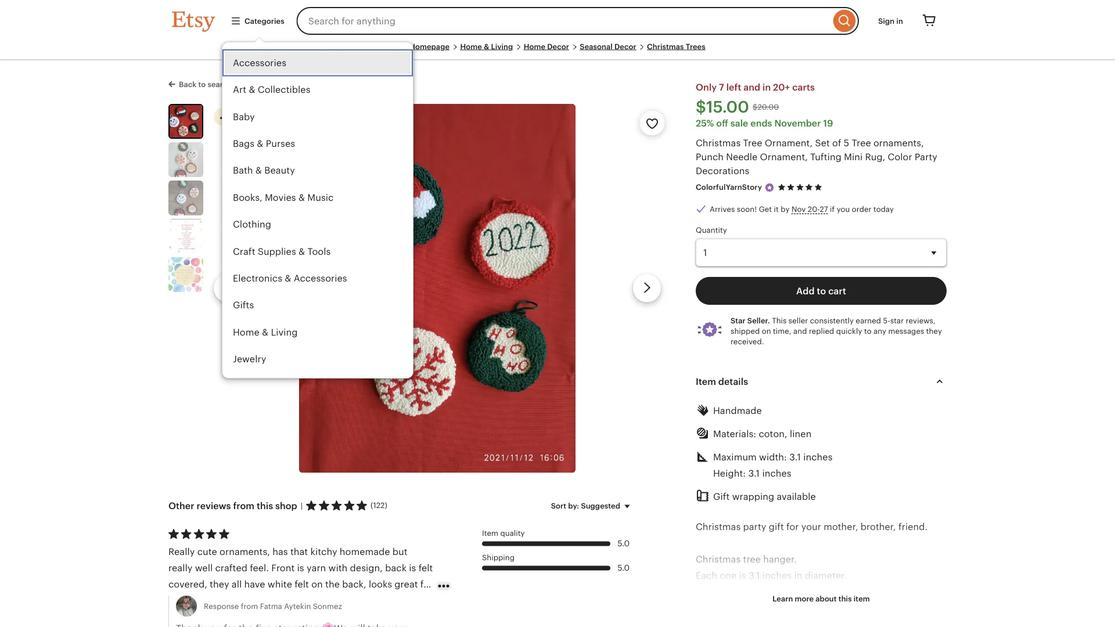 Task type: locate. For each thing, give the bounding box(es) containing it.
0 horizontal spatial with
[[329, 563, 348, 574]]

the up colored
[[169, 596, 183, 606]]

christmas left trees
[[647, 42, 684, 51]]

back down 'one'
[[715, 587, 736, 597]]

1 horizontal spatial decor
[[615, 42, 637, 51]]

1 horizontal spatial accessories
[[294, 273, 347, 284]]

they down reviews,
[[927, 327, 943, 336]]

felt up had
[[419, 563, 433, 574]]

by
[[781, 205, 790, 214]]

3.1 down "tree"
[[749, 571, 761, 581]]

0 vertical spatial of
[[833, 138, 842, 148]]

0 vertical spatial home & living link
[[461, 42, 513, 51]]

felt down response
[[205, 612, 220, 622]]

1 horizontal spatial party
[[915, 152, 938, 162]]

1 horizontal spatial white
[[268, 579, 292, 590]]

to right 'back' in the top of the page
[[198, 80, 206, 89]]

0 horizontal spatial home
[[233, 327, 260, 338]]

of left 5
[[833, 138, 842, 148]]

to inside back to search results link
[[198, 80, 206, 89]]

with down kitchy
[[329, 563, 348, 574]]

item details
[[696, 377, 749, 387]]

item inside dropdown button
[[696, 377, 717, 387]]

to
[[198, 80, 206, 89], [817, 286, 827, 296], [865, 327, 872, 336], [222, 612, 231, 622]]

seasonal
[[580, 42, 613, 51]]

add
[[797, 286, 815, 296]]

0 vertical spatial living
[[491, 42, 513, 51]]

1 vertical spatial home & living link
[[223, 319, 413, 346]]

home down gifts
[[233, 327, 260, 338]]

mother,
[[824, 522, 859, 532]]

1 horizontal spatial they
[[927, 327, 943, 336]]

pick
[[253, 112, 268, 121]]

0 horizontal spatial on
[[312, 579, 323, 590]]

0 vertical spatial in
[[897, 17, 904, 25]]

is right 'one'
[[740, 571, 747, 581]]

0 horizontal spatial back
[[385, 563, 407, 574]]

response from fatma aytekin sonmez
[[204, 602, 342, 611]]

arrives
[[710, 205, 735, 214]]

home & living link down electronics & accessories link at the top left
[[223, 319, 413, 346]]

electronics & accessories link
[[223, 265, 413, 292]]

on inside really cute ornaments, has that kitchy homemade but really well crafted feel. front is yarn with design, back is felt covered, they all have white felt on the back, looks great for the white ornaments, kind of wish the other ornaments had colored felt to match the front better.
[[312, 579, 323, 590]]

1 vertical spatial and
[[794, 327, 807, 336]]

3.1 right width:
[[790, 452, 801, 463]]

they inside really cute ornaments, has that kitchy homemade but really well crafted feel. front is yarn with design, back is felt covered, they all have white felt on the back, looks great for the white ornaments, kind of wish the other ornaments had colored felt to match the front better.
[[210, 579, 229, 590]]

this left shop
[[257, 501, 273, 512]]

white down covered,
[[185, 596, 210, 606]]

1 decor from the left
[[548, 42, 569, 51]]

to inside this seller consistently earned 5-star reviews, shipped on time, and replied quickly to any messages they received.
[[865, 327, 872, 336]]

fatma
[[260, 602, 282, 611]]

& right 'bags'
[[257, 138, 264, 149]]

menu containing accessories
[[222, 42, 414, 400]]

1 vertical spatial they
[[210, 579, 229, 590]]

0 vertical spatial item
[[696, 377, 717, 387]]

and inside this seller consistently earned 5-star reviews, shipped on time, and replied quickly to any messages they received.
[[794, 327, 807, 336]]

0 vertical spatial on
[[762, 327, 772, 336]]

on down yarn
[[312, 579, 323, 590]]

party inside menu
[[270, 381, 293, 392]]

to inside add to cart 'button'
[[817, 286, 827, 296]]

accessories down the craft supplies & tools link
[[294, 273, 347, 284]]

0 vertical spatial for
[[787, 522, 799, 532]]

from up the match
[[241, 602, 258, 611]]

2 5.0 from the top
[[618, 564, 630, 573]]

0 horizontal spatial they
[[210, 579, 229, 590]]

0 horizontal spatial home & living link
[[223, 319, 413, 346]]

inches down width:
[[763, 468, 792, 479]]

and down the seller
[[794, 327, 807, 336]]

1 vertical spatial on
[[312, 579, 323, 590]]

5.0 for item quality
[[618, 539, 630, 549]]

living down gifts link
[[271, 327, 298, 338]]

1 horizontal spatial for
[[787, 522, 799, 532]]

christmas down gift
[[696, 522, 741, 532]]

quality
[[501, 529, 525, 538]]

1 vertical spatial 5.0
[[618, 564, 630, 573]]

they
[[927, 327, 943, 336], [210, 579, 229, 590]]

living left home decor link
[[491, 42, 513, 51]]

homepage
[[410, 42, 450, 51]]

gifts
[[233, 300, 254, 311]]

&
[[484, 42, 489, 51], [249, 85, 255, 95], [257, 138, 264, 149], [256, 165, 262, 176], [299, 192, 305, 203], [299, 246, 305, 257], [285, 273, 291, 284], [262, 327, 269, 338], [261, 381, 268, 392]]

sort by: suggested
[[551, 502, 621, 511]]

home & living link
[[461, 42, 513, 51], [223, 319, 413, 346]]

0 vertical spatial ornaments,
[[874, 138, 925, 148]]

2 vertical spatial inches
[[763, 571, 792, 581]]

in right sign
[[897, 17, 904, 25]]

with left felt.
[[787, 587, 806, 597]]

christmas up punch
[[696, 138, 741, 148]]

accessories link
[[223, 49, 413, 76]]

1 vertical spatial party
[[270, 381, 293, 392]]

earned
[[856, 316, 882, 325]]

party right the 'color'
[[915, 152, 938, 162]]

worked
[[828, 587, 862, 597]]

paper & party supplies
[[233, 381, 334, 392]]

banner
[[151, 0, 965, 400]]

inches down linen
[[804, 452, 833, 463]]

friend.
[[899, 522, 928, 532]]

seasonal decor link
[[580, 42, 637, 51]]

item left details
[[696, 377, 717, 387]]

colorfulyarnstory link
[[696, 183, 762, 192]]

for right gift
[[787, 522, 799, 532]]

1 horizontal spatial in
[[795, 571, 803, 581]]

& right homepage link
[[484, 42, 489, 51]]

to inside really cute ornaments, has that kitchy homemade but really well crafted feel. front is yarn with design, back is felt covered, they all have white felt on the back, looks great for the white ornaments, kind of wish the other ornaments had colored felt to match the front better.
[[222, 612, 231, 622]]

home & living up jewelry
[[233, 327, 298, 338]]

categories button
[[222, 10, 293, 31]]

0 vertical spatial 5.0
[[618, 539, 630, 549]]

item for item quality
[[482, 529, 499, 538]]

christmas for christmas trees
[[647, 42, 684, 51]]

christmas tree ornament set of 5 tree ornaments punch image 1 image
[[299, 104, 576, 473], [170, 105, 202, 138]]

for up had
[[421, 579, 433, 590]]

supplies up "electronics & accessories"
[[258, 246, 296, 257]]

2 vertical spatial 3.1
[[749, 571, 761, 581]]

sort by: suggested button
[[543, 494, 643, 519]]

on inside this seller consistently earned 5-star reviews, shipped on time, and replied quickly to any messages they received.
[[762, 327, 772, 336]]

1 vertical spatial back
[[715, 587, 736, 597]]

results
[[234, 80, 258, 89]]

gift wrapping available
[[714, 492, 816, 502]]

1 vertical spatial item
[[482, 529, 499, 538]]

materials:
[[714, 429, 757, 439]]

white down front
[[268, 579, 292, 590]]

in left 20+
[[763, 82, 771, 92]]

2 horizontal spatial in
[[897, 17, 904, 25]]

home & living link right homepage link
[[461, 42, 513, 51]]

1 vertical spatial supplies
[[295, 381, 334, 392]]

decor right seasonal
[[615, 42, 637, 51]]

tree
[[744, 554, 761, 565]]

0 vertical spatial supplies
[[258, 246, 296, 257]]

this left item
[[839, 595, 852, 604]]

1 horizontal spatial of
[[833, 138, 842, 148]]

star
[[891, 316, 904, 325]]

in up more
[[795, 571, 803, 581]]

back down but
[[385, 563, 407, 574]]

0 vertical spatial accessories
[[233, 58, 287, 68]]

christmas inside christmas tree ornament, set of 5 tree ornaments, punch needle  ornament, tufting  mini rug, color party decorations
[[696, 138, 741, 148]]

2 decor from the left
[[615, 42, 637, 51]]

and right left
[[744, 82, 761, 92]]

0 horizontal spatial and
[[744, 82, 761, 92]]

0 horizontal spatial home & living
[[233, 327, 298, 338]]

clothing
[[233, 219, 271, 230]]

0 horizontal spatial decor
[[548, 42, 569, 51]]

add to cart
[[797, 286, 847, 296]]

& left music
[[299, 192, 305, 203]]

they inside this seller consistently earned 5-star reviews, shipped on time, and replied quickly to any messages they received.
[[927, 327, 943, 336]]

1 vertical spatial this
[[839, 595, 852, 604]]

1 horizontal spatial back
[[715, 587, 736, 597]]

to down response
[[222, 612, 231, 622]]

1 horizontal spatial christmas tree ornament set of 5 tree ornaments punch image 1 image
[[299, 104, 576, 473]]

0 horizontal spatial item
[[482, 529, 499, 538]]

christmas up 'one'
[[696, 554, 741, 565]]

the left back,
[[325, 579, 340, 590]]

decor for home decor
[[548, 42, 569, 51]]

with left "a"
[[864, 587, 883, 597]]

1 horizontal spatial and
[[794, 327, 807, 336]]

christmas tree hanger. each one is 3.1 inches in diameter. the back is covered with felt. worked with a stapler needle.
[[696, 554, 924, 614]]

great
[[395, 579, 418, 590]]

inches down hanger.
[[763, 571, 792, 581]]

3.1 up wrapping
[[749, 468, 760, 479]]

party
[[915, 152, 938, 162], [270, 381, 293, 392]]

ornaments, up the 'color'
[[874, 138, 925, 148]]

this inside dropdown button
[[839, 595, 852, 604]]

christmas tree ornament set of 5 tree ornaments punch image 5 image
[[169, 258, 203, 292]]

party right paper
[[270, 381, 293, 392]]

menu bar
[[172, 42, 944, 60]]

$20.00
[[753, 103, 779, 111]]

all
[[232, 579, 242, 590]]

0 vertical spatial they
[[927, 327, 943, 336]]

handmade
[[714, 406, 762, 416]]

paper
[[233, 381, 259, 392]]

2 horizontal spatial felt
[[419, 563, 433, 574]]

ornament, up star_seller image
[[760, 152, 808, 162]]

0 vertical spatial inches
[[804, 452, 833, 463]]

0 horizontal spatial felt
[[205, 612, 220, 622]]

0 vertical spatial from
[[233, 501, 255, 512]]

accessories up results
[[233, 58, 287, 68]]

they left all at the left of the page
[[210, 579, 229, 590]]

5.0
[[618, 539, 630, 549], [618, 564, 630, 573]]

covered,
[[169, 579, 207, 590]]

ornament, down november
[[765, 138, 813, 148]]

home & living right homepage link
[[461, 42, 513, 51]]

tools
[[308, 246, 331, 257]]

1 vertical spatial white
[[185, 596, 210, 606]]

1 vertical spatial felt
[[295, 579, 309, 590]]

item
[[854, 595, 870, 604]]

0 horizontal spatial tree
[[744, 138, 763, 148]]

2 tree from the left
[[852, 138, 872, 148]]

1 horizontal spatial tree
[[852, 138, 872, 148]]

20-
[[808, 205, 820, 214]]

home inside banner
[[233, 327, 260, 338]]

christmas
[[647, 42, 684, 51], [696, 138, 741, 148], [696, 522, 741, 532], [696, 554, 741, 565]]

christmas party gift for your mother, brother, friend.
[[696, 522, 928, 532]]

bath & beauty link
[[223, 157, 413, 184]]

about
[[816, 595, 837, 604]]

bags & purses
[[233, 138, 295, 149]]

2 vertical spatial in
[[795, 571, 803, 581]]

1 vertical spatial in
[[763, 82, 771, 92]]

to left cart
[[817, 286, 827, 296]]

1 vertical spatial living
[[271, 327, 298, 338]]

christmas inside the christmas tree hanger. each one is 3.1 inches in diameter. the back is covered with felt. worked with a stapler needle.
[[696, 554, 741, 565]]

baby
[[233, 112, 255, 122]]

1 horizontal spatial living
[[491, 42, 513, 51]]

& up jewelry
[[262, 327, 269, 338]]

0 horizontal spatial accessories
[[233, 58, 287, 68]]

0 horizontal spatial christmas tree ornament set of 5 tree ornaments punch image 1 image
[[170, 105, 202, 138]]

home down search for anything 'text field'
[[524, 42, 546, 51]]

beauty
[[265, 165, 295, 176]]

is left yarn
[[297, 563, 304, 574]]

menu
[[222, 42, 414, 400]]

none search field inside banner
[[297, 7, 860, 35]]

0 horizontal spatial for
[[421, 579, 433, 590]]

ornaments,
[[874, 138, 925, 148], [220, 547, 270, 557], [212, 596, 263, 606]]

3.1
[[790, 452, 801, 463], [749, 468, 760, 479], [749, 571, 761, 581]]

1 vertical spatial for
[[421, 579, 433, 590]]

decor
[[548, 42, 569, 51], [615, 42, 637, 51]]

of up front
[[287, 596, 296, 606]]

sign in
[[879, 17, 904, 25]]

to down earned
[[865, 327, 872, 336]]

felt up wish
[[295, 579, 309, 590]]

tree right 5
[[852, 138, 872, 148]]

ornaments, down all at the left of the page
[[212, 596, 263, 606]]

craft
[[233, 246, 255, 257]]

colored
[[169, 612, 203, 622]]

0 vertical spatial felt
[[419, 563, 433, 574]]

in inside button
[[897, 17, 904, 25]]

2 vertical spatial ornaments,
[[212, 596, 263, 606]]

& right bath on the left of page
[[256, 165, 262, 176]]

christmas for christmas party gift for your mother, brother, friend.
[[696, 522, 741, 532]]

1 horizontal spatial on
[[762, 327, 772, 336]]

books,
[[233, 192, 263, 203]]

1 5.0 from the top
[[618, 539, 630, 549]]

0 vertical spatial home & living
[[461, 42, 513, 51]]

5.0 for shipping
[[618, 564, 630, 573]]

0 horizontal spatial party
[[270, 381, 293, 392]]

christmas inside menu bar
[[647, 42, 684, 51]]

other reviews from this shop |
[[169, 501, 303, 512]]

decor down search for anything 'text field'
[[548, 42, 569, 51]]

0 vertical spatial party
[[915, 152, 938, 162]]

0 horizontal spatial this
[[257, 501, 273, 512]]

tree up needle
[[744, 138, 763, 148]]

inches
[[804, 452, 833, 463], [763, 468, 792, 479], [763, 571, 792, 581]]

ornaments, up "crafted"
[[220, 547, 270, 557]]

0 horizontal spatial living
[[271, 327, 298, 338]]

0 vertical spatial back
[[385, 563, 407, 574]]

3.1 inside the christmas tree hanger. each one is 3.1 inches in diameter. the back is covered with felt. worked with a stapler needle.
[[749, 571, 761, 581]]

living inside menu bar
[[491, 42, 513, 51]]

had
[[414, 596, 431, 606]]

categories
[[245, 17, 285, 25]]

back to search results
[[179, 80, 258, 89]]

paper & party supplies link
[[223, 373, 413, 400]]

on down seller.
[[762, 327, 772, 336]]

feel.
[[250, 563, 269, 574]]

really
[[169, 547, 195, 557]]

from right reviews
[[233, 501, 255, 512]]

item left quality at the left
[[482, 529, 499, 538]]

for inside really cute ornaments, has that kitchy homemade but really well crafted feel. front is yarn with design, back is felt covered, they all have white felt on the back, looks great for the white ornaments, kind of wish the other ornaments had colored felt to match the front better.
[[421, 579, 433, 590]]

7
[[719, 82, 725, 92]]

carts
[[793, 82, 815, 92]]

yarn
[[307, 563, 326, 574]]

1 vertical spatial inches
[[763, 468, 792, 479]]

1 horizontal spatial this
[[839, 595, 852, 604]]

None search field
[[297, 7, 860, 35]]

supplies down the jewelry link
[[295, 381, 334, 392]]

for
[[787, 522, 799, 532], [421, 579, 433, 590]]

0 vertical spatial this
[[257, 501, 273, 512]]

& left tools
[[299, 246, 305, 257]]

etsy's
[[231, 112, 251, 121]]

1 horizontal spatial item
[[696, 377, 717, 387]]

back inside the christmas tree hanger. each one is 3.1 inches in diameter. the back is covered with felt. worked with a stapler needle.
[[715, 587, 736, 597]]

felt.
[[809, 587, 826, 597]]

1 vertical spatial of
[[287, 596, 296, 606]]

home right homepage link
[[461, 42, 482, 51]]

in inside the christmas tree hanger. each one is 3.1 inches in diameter. the back is covered with felt. worked with a stapler needle.
[[795, 571, 803, 581]]

0 horizontal spatial of
[[287, 596, 296, 606]]



Task type: vqa. For each thing, say whether or not it's contained in the screenshot.
'&' associated with Returns & exchanges accepted within 21 days
no



Task type: describe. For each thing, give the bounding box(es) containing it.
0 vertical spatial ornament,
[[765, 138, 813, 148]]

|
[[301, 502, 303, 511]]

learn
[[773, 595, 793, 604]]

christmas tree ornament set of 5 tree ornaments punch image 3 image
[[169, 181, 203, 216]]

1 tree from the left
[[744, 138, 763, 148]]

christmas tree ornament, set of 5 tree ornaments, punch needle  ornament, tufting  mini rug, color party decorations
[[696, 138, 938, 176]]

looks
[[369, 579, 392, 590]]

shop
[[275, 501, 297, 512]]

this for item
[[839, 595, 852, 604]]

today
[[874, 205, 894, 214]]

1 vertical spatial accessories
[[294, 273, 347, 284]]

consistently
[[811, 316, 854, 325]]

brother,
[[861, 522, 897, 532]]

5
[[844, 138, 850, 148]]

art & collectibles link
[[223, 76, 413, 103]]

details
[[719, 377, 749, 387]]

back inside really cute ornaments, has that kitchy homemade but really well crafted feel. front is yarn with design, back is felt covered, they all have white felt on the back, looks great for the white ornaments, kind of wish the other ornaments had colored felt to match the front better.
[[385, 563, 407, 574]]

books, movies & music link
[[223, 184, 413, 211]]

christmas for christmas tree ornament, set of 5 tree ornaments, punch needle  ornament, tufting  mini rug, color party decorations
[[696, 138, 741, 148]]

0 vertical spatial white
[[268, 579, 292, 590]]

0 vertical spatial and
[[744, 82, 761, 92]]

1 vertical spatial 3.1
[[749, 468, 760, 479]]

Search for anything text field
[[297, 7, 831, 35]]

ornaments, inside christmas tree ornament, set of 5 tree ornaments, punch needle  ornament, tufting  mini rug, color party decorations
[[874, 138, 925, 148]]

1 horizontal spatial with
[[787, 587, 806, 597]]

seller.
[[748, 316, 770, 325]]

cute
[[197, 547, 217, 557]]

2 vertical spatial felt
[[205, 612, 220, 622]]

menu inside banner
[[222, 42, 414, 400]]

this seller consistently earned 5-star reviews, shipped on time, and replied quickly to any messages they received.
[[731, 316, 943, 346]]

baby link
[[223, 103, 413, 130]]

& right art
[[249, 85, 255, 95]]

is left covered
[[739, 587, 746, 597]]

but
[[393, 547, 408, 557]]

back
[[179, 80, 197, 89]]

really cute ornaments, has that kitchy homemade but really well crafted feel. front is yarn with design, back is felt covered, they all have white felt on the back, looks great for the white ornaments, kind of wish the other ornaments had colored felt to match the front better.
[[169, 547, 433, 622]]

clothing link
[[223, 211, 413, 238]]

reviews
[[197, 501, 231, 512]]

1 horizontal spatial felt
[[295, 579, 309, 590]]

any
[[874, 327, 887, 336]]

with inside really cute ornaments, has that kitchy homemade but really well crafted feel. front is yarn with design, back is felt covered, they all have white felt on the back, looks great for the white ornaments, kind of wish the other ornaments had colored felt to match the front better.
[[329, 563, 348, 574]]

of inside christmas tree ornament, set of 5 tree ornaments, punch needle  ornament, tufting  mini rug, color party decorations
[[833, 138, 842, 148]]

decor for seasonal decor
[[615, 42, 637, 51]]

art & collectibles
[[233, 85, 311, 95]]

sale
[[731, 118, 749, 128]]

nov
[[792, 205, 806, 214]]

1 horizontal spatial home & living
[[461, 42, 513, 51]]

sonmez
[[313, 602, 342, 611]]

etsy's pick
[[231, 112, 268, 121]]

& inside menu bar
[[484, 42, 489, 51]]

linen
[[790, 429, 812, 439]]

seasonal decor
[[580, 42, 637, 51]]

0 horizontal spatial in
[[763, 82, 771, 92]]

more
[[795, 595, 814, 604]]

quantity
[[696, 226, 727, 235]]

home decor
[[524, 42, 569, 51]]

party
[[744, 522, 767, 532]]

that
[[291, 547, 308, 557]]

item for item details
[[696, 377, 717, 387]]

you
[[837, 205, 850, 214]]

width:
[[760, 452, 787, 463]]

other
[[338, 596, 362, 606]]

the up better.
[[321, 596, 336, 606]]

of inside really cute ornaments, has that kitchy homemade but really well crafted feel. front is yarn with design, back is felt covered, they all have white felt on the back, looks great for the white ornaments, kind of wish the other ornaments had colored felt to match the front better.
[[287, 596, 296, 606]]

craft supplies & tools
[[233, 246, 331, 257]]

homepage link
[[410, 42, 450, 51]]

& right paper
[[261, 381, 268, 392]]

1 horizontal spatial home
[[461, 42, 482, 51]]

5-
[[884, 316, 891, 325]]

bags & purses link
[[223, 130, 413, 157]]

the down fatma
[[264, 612, 279, 622]]

books, movies & music
[[233, 192, 334, 203]]

christmas tree ornament set of 5 tree ornaments punch image 2 image
[[169, 142, 203, 177]]

gifts link
[[223, 292, 413, 319]]

needle.
[[696, 603, 729, 614]]

november
[[775, 118, 821, 128]]

craft supplies & tools link
[[223, 238, 413, 265]]

is up great
[[409, 563, 416, 574]]

if
[[831, 205, 835, 214]]

response
[[204, 602, 239, 611]]

0 horizontal spatial white
[[185, 596, 210, 606]]

banner containing accessories
[[151, 0, 965, 400]]

$15.00 $20.00
[[696, 98, 779, 116]]

this for shop
[[257, 501, 273, 512]]

1 vertical spatial ornaments,
[[220, 547, 270, 557]]

2 horizontal spatial with
[[864, 587, 883, 597]]

etsy's pick button
[[214, 108, 273, 126]]

cart
[[829, 286, 847, 296]]

kind
[[265, 596, 284, 606]]

add to cart button
[[696, 277, 947, 305]]

christmas trees link
[[647, 42, 706, 51]]

27
[[820, 205, 829, 214]]

tufting
[[811, 152, 842, 162]]

1 vertical spatial home & living
[[233, 327, 298, 338]]

& down the craft supplies & tools
[[285, 273, 291, 284]]

wrapping
[[733, 492, 775, 502]]

2 horizontal spatial home
[[524, 42, 546, 51]]

star seller.
[[731, 316, 770, 325]]

1 vertical spatial ornament,
[[760, 152, 808, 162]]

have
[[244, 579, 265, 590]]

search
[[208, 80, 232, 89]]

wish
[[298, 596, 319, 606]]

movies
[[265, 192, 296, 203]]

arrives soon! get it by nov 20-27 if you order today
[[710, 205, 894, 214]]

off
[[717, 118, 729, 128]]

1 horizontal spatial home & living link
[[461, 42, 513, 51]]

living inside menu
[[271, 327, 298, 338]]

party inside christmas tree ornament, set of 5 tree ornaments, punch needle  ornament, tufting  mini rug, color party decorations
[[915, 152, 938, 162]]

back,
[[342, 579, 367, 590]]

jewelry link
[[223, 346, 413, 373]]

gift
[[769, 522, 784, 532]]

really
[[169, 563, 193, 574]]

this
[[772, 316, 787, 325]]

star_seller image
[[765, 183, 775, 193]]

other
[[169, 501, 194, 512]]

christmas trees
[[647, 42, 706, 51]]

sign
[[879, 17, 895, 25]]

height:
[[714, 468, 746, 479]]

only 7 left and in 20+ carts
[[696, 82, 815, 92]]

set
[[816, 138, 830, 148]]

christmas tree ornament set of 5 tree ornaments punch image 4 image
[[169, 219, 203, 254]]

maximum
[[714, 452, 757, 463]]

well
[[195, 563, 213, 574]]

it
[[774, 205, 779, 214]]

inches inside the christmas tree hanger. each one is 3.1 inches in diameter. the back is covered with felt. worked with a stapler needle.
[[763, 571, 792, 581]]

20+
[[774, 82, 791, 92]]

collectibles
[[258, 85, 311, 95]]

1 vertical spatial from
[[241, 602, 258, 611]]

menu bar containing homepage
[[172, 42, 944, 60]]

crafted
[[215, 563, 248, 574]]

0 vertical spatial 3.1
[[790, 452, 801, 463]]

bath & beauty
[[233, 165, 295, 176]]

kitchy
[[311, 547, 337, 557]]



